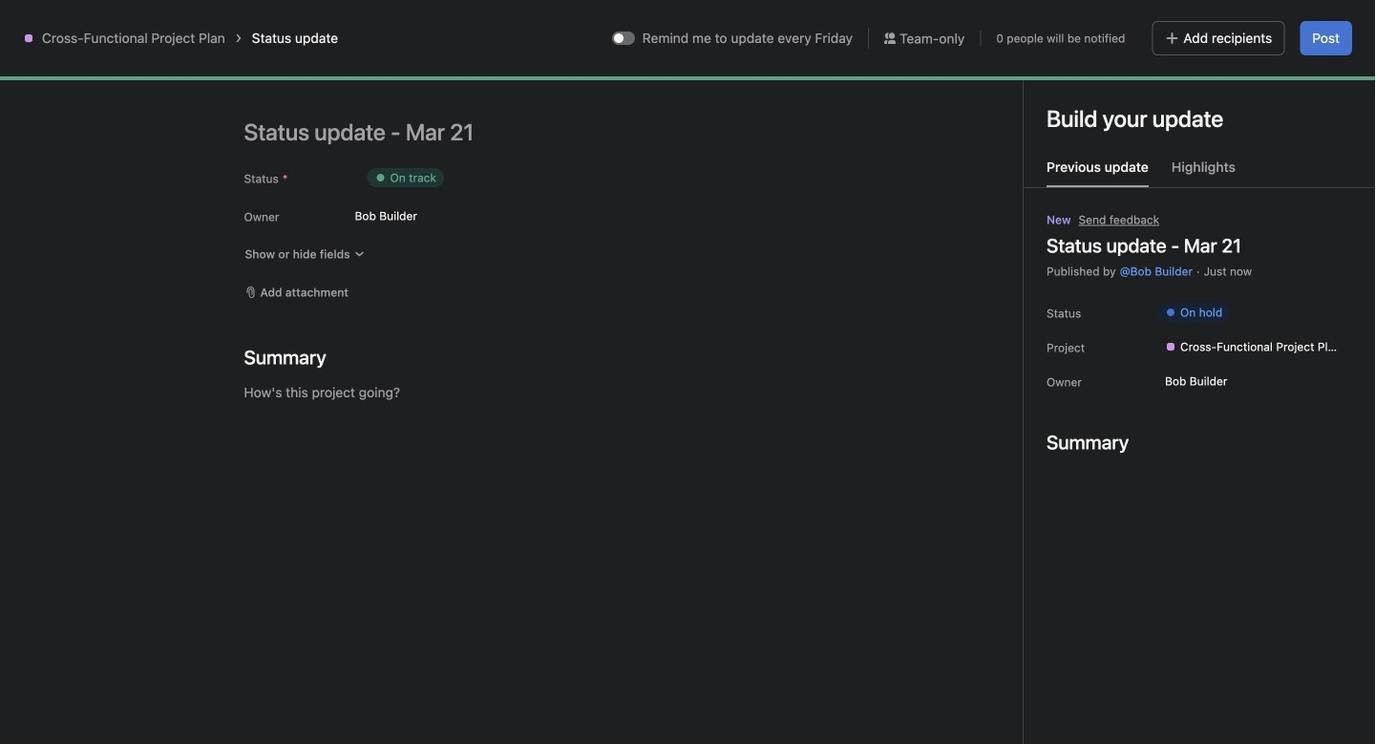 Task type: locate. For each thing, give the bounding box(es) containing it.
tab list
[[1024, 157, 1375, 188]]

None text field
[[309, 54, 573, 89]]

switch
[[612, 32, 635, 45]]

row
[[229, 170, 1375, 205], [252, 204, 1353, 206], [229, 259, 1375, 295], [229, 382, 1375, 417], [229, 470, 1375, 505], [229, 504, 1375, 540], [229, 539, 1375, 574], [229, 627, 1375, 662], [229, 661, 1375, 696], [229, 695, 1375, 731]]

manage project members image
[[1095, 70, 1118, 93]]

add to starred image
[[609, 64, 625, 79]]

header planning tree grid
[[229, 348, 1375, 417]]

Title of update text field
[[244, 111, 817, 153]]



Task type: describe. For each thing, give the bounding box(es) containing it.
line_and_symbols image
[[264, 70, 287, 93]]

header milestones tree grid
[[229, 470, 1375, 574]]

header next steps tree grid
[[229, 627, 1375, 731]]

hide sidebar image
[[25, 15, 40, 31]]

Section title text field
[[244, 344, 326, 371]]



Task type: vqa. For each thing, say whether or not it's contained in the screenshot.
home
no



